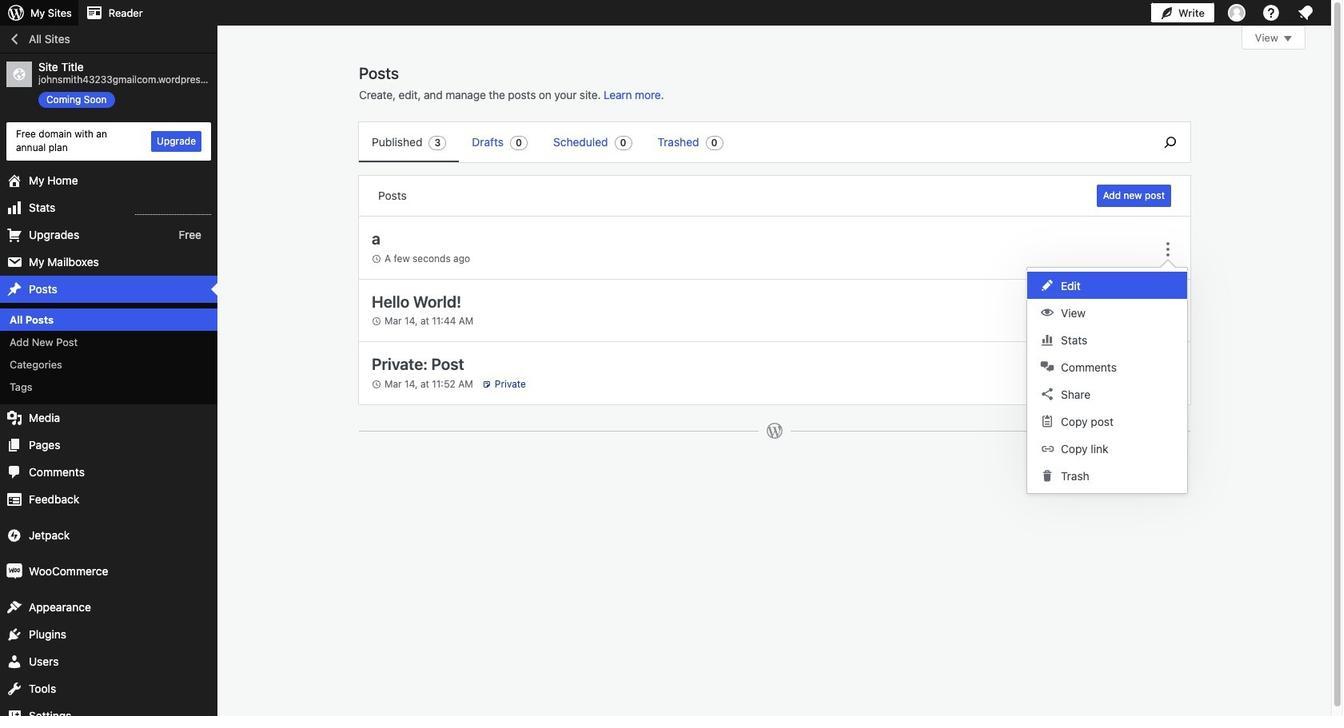 Task type: describe. For each thing, give the bounding box(es) containing it.
open search image
[[1151, 133, 1191, 152]]

my profile image
[[1229, 4, 1246, 22]]

0 vertical spatial menu
[[359, 122, 1143, 162]]



Task type: locate. For each thing, give the bounding box(es) containing it.
1 img image from the top
[[6, 528, 22, 544]]

toggle menu image
[[1159, 303, 1178, 322]]

closed image
[[1285, 36, 1293, 42]]

manage your notifications image
[[1297, 3, 1316, 22]]

main content
[[358, 26, 1306, 456]]

None search field
[[1151, 122, 1191, 162]]

2 img image from the top
[[6, 564, 22, 580]]

toggle menu image
[[1159, 240, 1178, 259]]

menu
[[359, 122, 1143, 162], [1028, 268, 1188, 493]]

img image
[[6, 528, 22, 544], [6, 564, 22, 580]]

1 vertical spatial menu
[[1028, 268, 1188, 493]]

help image
[[1262, 3, 1281, 22]]

tooltip
[[1019, 259, 1189, 494]]

0 vertical spatial img image
[[6, 528, 22, 544]]

1 vertical spatial img image
[[6, 564, 22, 580]]

highest hourly views 0 image
[[135, 204, 211, 215]]



Task type: vqa. For each thing, say whether or not it's contained in the screenshot.
right plugin icon
no



